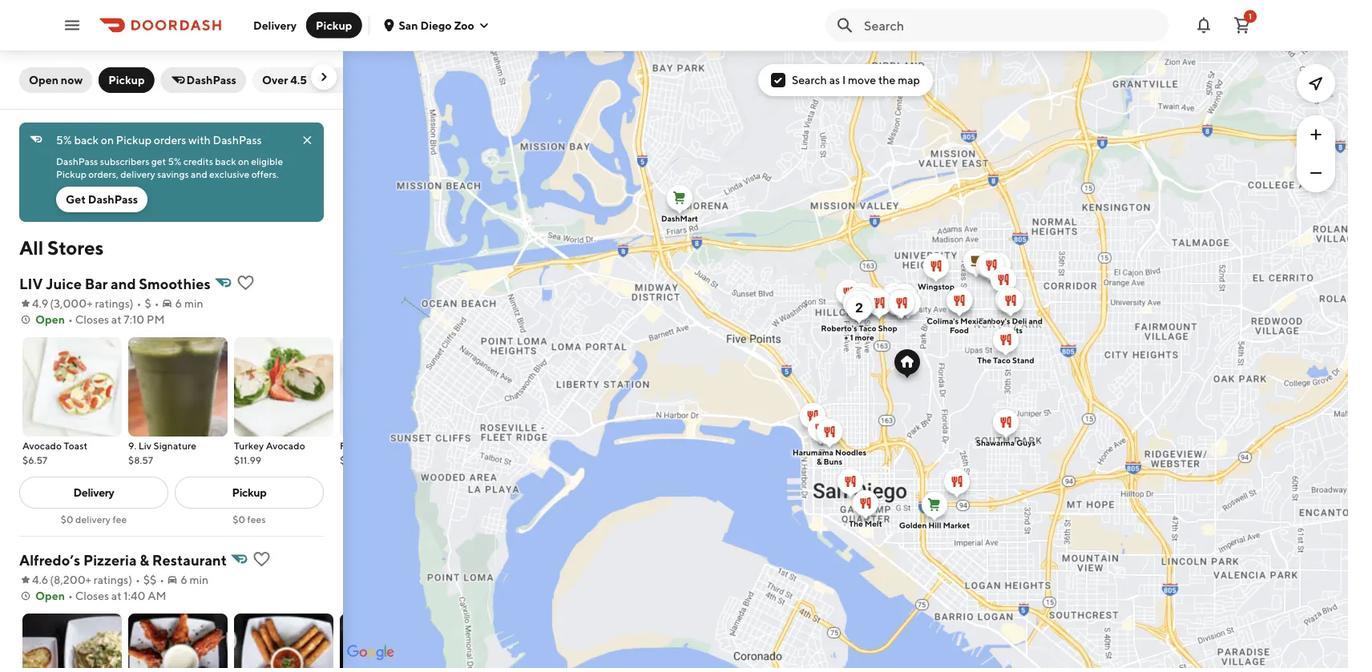 Task type: describe. For each thing, give the bounding box(es) containing it.
dashpass inside dashpass subscribers get 5% credits back on eligible pickup orders, delivery savings and exclusive offers.
[[56, 156, 98, 167]]

4.5
[[291, 73, 307, 87]]

dashpass down orders,
[[88, 193, 138, 206]]

liv
[[19, 275, 43, 292]]

offers.
[[252, 168, 279, 180]]

Store search: begin typing to search for stores available on DoorDash text field
[[865, 16, 1160, 34]]

• left $
[[137, 297, 141, 310]]

• down 8,200+
[[68, 590, 73, 603]]

open • closes at 1:40 am
[[35, 590, 166, 603]]

wings image
[[128, 614, 228, 669]]

orders,
[[88, 168, 119, 180]]

delivery for 'delivery' link
[[73, 486, 114, 500]]

0 horizontal spatial on
[[101, 134, 114, 147]]

over
[[262, 73, 288, 87]]

liv
[[139, 440, 152, 452]]

open menu image
[[63, 16, 82, 35]]

all stores
[[19, 236, 104, 259]]

zoom in image
[[1307, 125, 1326, 144]]

pickup link
[[175, 477, 324, 509]]

san
[[399, 18, 418, 32]]

bar
[[85, 275, 108, 292]]

dashpass subscribers get 5% credits back on eligible pickup orders, delivery savings and exclusive offers.
[[56, 156, 285, 180]]

exclusive
[[209, 168, 250, 180]]

next image
[[318, 71, 330, 83]]

fruit bowl $11.00
[[340, 440, 386, 466]]

$11.00
[[340, 455, 369, 466]]

) for and
[[130, 297, 134, 310]]

san diego zoo button
[[383, 18, 491, 32]]

$0 delivery fee
[[61, 514, 127, 525]]

subscribers
[[100, 156, 149, 167]]

$$
[[143, 574, 157, 587]]

click to add this store to your saved list image for alfredo's pizzeria & restaurant
[[252, 550, 272, 569]]

$0 fees
[[233, 514, 266, 525]]

6 for and
[[175, 297, 182, 310]]

open now
[[29, 73, 83, 87]]

avocado inside avocado toast $6.57
[[22, 440, 62, 452]]

stores
[[47, 236, 104, 259]]

• left $$
[[135, 574, 140, 587]]

delivery inside dashpass subscribers get 5% credits back on eligible pickup orders, delivery savings and exclusive offers.
[[120, 168, 155, 180]]

back inside dashpass subscribers get 5% credits back on eligible pickup orders, delivery savings and exclusive offers.
[[215, 156, 236, 167]]

i
[[843, 73, 846, 87]]

turkey avocado $11.99
[[234, 440, 305, 466]]

$0 for pickup
[[233, 514, 245, 525]]

min for liv juice bar and smoothies
[[184, 297, 203, 310]]

0 horizontal spatial 5%
[[56, 134, 72, 147]]

diego
[[421, 18, 452, 32]]

8,200+
[[54, 574, 91, 587]]

open inside button
[[29, 73, 59, 87]]

• $$
[[135, 574, 157, 587]]

get dashpass
[[66, 193, 138, 206]]

over 4.5 button
[[253, 67, 359, 93]]

( 3,000+ ratings )
[[50, 297, 134, 310]]

ratings for &
[[94, 574, 128, 587]]

$6.57
[[22, 455, 47, 466]]

delivery for delivery button
[[253, 18, 297, 32]]

at for &
[[111, 590, 122, 603]]

• $
[[137, 297, 151, 310]]

powered by google image
[[347, 646, 395, 662]]

chicken fettuccine alfredo image
[[22, 614, 122, 669]]

fee
[[113, 514, 127, 525]]

alfredo's pizzeria & restaurant
[[19, 552, 227, 569]]

pm
[[147, 313, 165, 326]]

dashpass button
[[161, 67, 246, 93]]

1 horizontal spatial pickup button
[[306, 12, 362, 38]]

$11.99
[[234, 455, 262, 466]]

am
[[148, 590, 166, 603]]

move
[[849, 73, 877, 87]]

over 4.5
[[262, 73, 307, 87]]

signature
[[154, 440, 197, 452]]

open • closes at 7:10 pm
[[35, 313, 165, 326]]

click to add this store to your saved list image for liv juice bar and smoothies
[[236, 273, 255, 293]]

0 vertical spatial back
[[74, 134, 99, 147]]

$
[[145, 297, 151, 310]]

get
[[66, 193, 86, 206]]

delivery link
[[19, 477, 168, 509]]

credits
[[183, 156, 213, 167]]

open for liv
[[35, 313, 65, 326]]

fruit
[[340, 440, 361, 452]]

avocado toast $6.57
[[22, 440, 87, 466]]

fees
[[247, 514, 266, 525]]

orders
[[154, 134, 186, 147]]

alfredo's
[[19, 552, 80, 569]]

• right $$
[[160, 574, 165, 587]]

$0 for delivery
[[61, 514, 73, 525]]

( for alfredo's
[[50, 574, 54, 587]]

( 8,200+ ratings )
[[50, 574, 132, 587]]

9.
[[128, 440, 137, 452]]

• right $
[[155, 297, 159, 310]]

pizzeria
[[83, 552, 137, 569]]

• down 3,000+
[[68, 313, 73, 326]]

smoothies
[[139, 275, 211, 292]]

ratings for bar
[[95, 297, 130, 310]]

turkey
[[234, 440, 264, 452]]

1 inside button
[[1249, 12, 1253, 21]]



Task type: vqa. For each thing, say whether or not it's contained in the screenshot.


Task type: locate. For each thing, give the bounding box(es) containing it.
mexican
[[961, 317, 993, 326], [961, 317, 993, 326]]

0 vertical spatial delivery
[[120, 168, 155, 180]]

•
[[137, 297, 141, 310], [155, 297, 159, 310], [68, 313, 73, 326], [135, 574, 140, 587], [160, 574, 165, 587], [68, 590, 73, 603]]

ratings up 'open • closes at 1:40 am'
[[94, 574, 128, 587]]

colima's mexican food
[[927, 317, 993, 335], [927, 317, 993, 335]]

delivery down 'delivery' link
[[75, 514, 111, 525]]

closes
[[75, 313, 109, 326], [75, 590, 109, 603]]

0 vertical spatial at
[[111, 313, 122, 326]]

9. liv signature $8.57
[[128, 440, 197, 466]]

4.9
[[32, 297, 48, 310]]

with
[[189, 134, 211, 147]]

open down 4.9
[[35, 313, 65, 326]]

0 vertical spatial closes
[[75, 313, 109, 326]]

5%
[[56, 134, 72, 147], [168, 156, 181, 167]]

1 vertical spatial 6 min
[[181, 574, 209, 587]]

1 vertical spatial min
[[190, 574, 209, 587]]

1 vertical spatial 5%
[[168, 156, 181, 167]]

1 closes from the top
[[75, 313, 109, 326]]

1 vertical spatial back
[[215, 156, 236, 167]]

1 vertical spatial (
[[50, 574, 54, 587]]

0 vertical spatial click to add this store to your saved list image
[[236, 273, 255, 293]]

0 horizontal spatial delivery
[[75, 514, 111, 525]]

( right 4.6
[[50, 574, 54, 587]]

pickup up the next icon
[[316, 18, 352, 32]]

open for alfredo's
[[35, 590, 65, 603]]

0 vertical spatial 6 min
[[175, 297, 203, 310]]

$0 down 'delivery' link
[[61, 514, 73, 525]]

at left 7:10
[[111, 313, 122, 326]]

1 vertical spatial pickup button
[[99, 67, 154, 93]]

7:10
[[124, 313, 145, 326]]

dashpass up with
[[187, 73, 237, 87]]

liv juice bar and smoothies
[[19, 275, 211, 292]]

harumama noodles & buns
[[793, 448, 867, 467], [793, 448, 867, 467]]

1 vertical spatial at
[[111, 590, 122, 603]]

fatboy's deli and spirits
[[979, 317, 1043, 335], [979, 317, 1043, 335]]

( for liv
[[50, 297, 54, 310]]

1 vertical spatial delivery
[[73, 486, 114, 500]]

buns
[[824, 458, 843, 467], [824, 458, 843, 467]]

click to add this store to your saved list image right smoothies
[[236, 273, 255, 293]]

delivery up over
[[253, 18, 297, 32]]

3,000+
[[54, 297, 93, 310]]

1 ( from the top
[[50, 297, 54, 310]]

map
[[898, 73, 921, 87]]

delivery down subscribers
[[120, 168, 155, 180]]

spirits
[[999, 326, 1023, 335], [999, 326, 1023, 335]]

0 horizontal spatial pickup button
[[99, 67, 154, 93]]

1 avocado from the left
[[22, 440, 62, 452]]

restaurant
[[152, 552, 227, 569]]

noodles
[[836, 448, 867, 458], [836, 448, 867, 458]]

2 ( from the top
[[50, 574, 54, 587]]

0 vertical spatial (
[[50, 297, 54, 310]]

eligible
[[251, 156, 283, 167]]

0 vertical spatial on
[[101, 134, 114, 147]]

$0 left fees
[[233, 514, 245, 525]]

guys
[[1017, 439, 1036, 448], [1017, 439, 1036, 448]]

avocado right turkey
[[266, 440, 305, 452]]

turkey avocado image
[[234, 338, 334, 437]]

6 min for liv juice bar and smoothies
[[175, 297, 203, 310]]

pickup button up the next icon
[[306, 12, 362, 38]]

2 vertical spatial open
[[35, 590, 65, 603]]

6 down smoothies
[[175, 297, 182, 310]]

closes for pizzeria
[[75, 590, 109, 603]]

) left • $$
[[128, 574, 132, 587]]

pickup button right 'now'
[[99, 67, 154, 93]]

1 button
[[1227, 9, 1259, 41]]

closes down the ( 3,000+ ratings )
[[75, 313, 109, 326]]

1 vertical spatial )
[[128, 574, 132, 587]]

open down 4.6
[[35, 590, 65, 603]]

delivery inside button
[[253, 18, 297, 32]]

as
[[830, 73, 841, 87]]

(
[[50, 297, 54, 310], [50, 574, 54, 587]]

0 vertical spatial pickup button
[[306, 12, 362, 38]]

1 vertical spatial 6
[[181, 574, 187, 587]]

fatboy's
[[979, 317, 1011, 326], [979, 317, 1011, 326]]

delivery up $0 delivery fee
[[73, 486, 114, 500]]

at for bar
[[111, 313, 122, 326]]

pickup inside dashpass subscribers get 5% credits back on eligible pickup orders, delivery savings and exclusive offers.
[[56, 168, 87, 180]]

delivery
[[253, 18, 297, 32], [73, 486, 114, 500]]

click to add this store to your saved list image
[[236, 273, 255, 293], [252, 550, 272, 569]]

click to add this store to your saved list image down fees
[[252, 550, 272, 569]]

min for alfredo's pizzeria & restaurant
[[190, 574, 209, 587]]

min down smoothies
[[184, 297, 203, 310]]

0 horizontal spatial avocado
[[22, 440, 62, 452]]

min down restaurant
[[190, 574, 209, 587]]

now
[[61, 73, 83, 87]]

dashmart
[[662, 214, 698, 223], [662, 214, 698, 223]]

on
[[101, 134, 114, 147], [238, 156, 249, 167]]

5% inside dashpass subscribers get 5% credits back on eligible pickup orders, delivery savings and exclusive offers.
[[168, 156, 181, 167]]

1 $0 from the left
[[61, 514, 73, 525]]

wingstop
[[918, 282, 955, 292], [918, 282, 955, 292]]

) for restaurant
[[128, 574, 132, 587]]

1 horizontal spatial 5%
[[168, 156, 181, 167]]

open now button
[[19, 67, 92, 93]]

at
[[111, 313, 122, 326], [111, 590, 122, 603]]

5% up the savings
[[168, 156, 181, 167]]

delivery
[[120, 168, 155, 180], [75, 514, 111, 525]]

0 vertical spatial ratings
[[95, 297, 130, 310]]

san diego zoo
[[399, 18, 475, 32]]

4.6
[[32, 574, 48, 587]]

5% back on pickup orders with dashpass
[[56, 134, 262, 147]]

taco
[[859, 324, 877, 333], [859, 324, 877, 333], [994, 356, 1011, 365], [994, 356, 1011, 365]]

search
[[792, 73, 828, 87]]

pickup right 'now'
[[108, 73, 145, 87]]

juice
[[46, 275, 82, 292]]

1 vertical spatial closes
[[75, 590, 109, 603]]

0 horizontal spatial $0
[[61, 514, 73, 525]]

0 vertical spatial 6
[[175, 297, 182, 310]]

6 down restaurant
[[181, 574, 187, 587]]

avocado
[[22, 440, 62, 452], [266, 440, 305, 452]]

the
[[978, 356, 992, 365], [978, 356, 992, 365], [850, 520, 864, 529], [850, 520, 864, 529]]

golden hill market
[[900, 521, 971, 531], [900, 521, 971, 531]]

5% down open now button
[[56, 134, 72, 147]]

recenter the map image
[[1307, 74, 1326, 93]]

golden
[[900, 521, 927, 531], [900, 521, 927, 531]]

avocado toast image
[[22, 338, 122, 437]]

0 vertical spatial )
[[130, 297, 134, 310]]

open
[[29, 73, 59, 87], [35, 313, 65, 326], [35, 590, 65, 603]]

harumama
[[793, 448, 834, 458], [793, 448, 834, 458]]

1 vertical spatial open
[[35, 313, 65, 326]]

food
[[950, 326, 970, 335], [950, 326, 970, 335]]

avocado up the $6.57
[[22, 440, 62, 452]]

1 horizontal spatial $0
[[233, 514, 245, 525]]

market
[[944, 521, 971, 531], [944, 521, 971, 531]]

pickup
[[316, 18, 352, 32], [108, 73, 145, 87], [116, 134, 152, 147], [56, 168, 87, 180], [232, 486, 267, 500]]

0 vertical spatial delivery
[[253, 18, 297, 32]]

$0
[[61, 514, 73, 525], [233, 514, 245, 525]]

2 avocado from the left
[[266, 440, 305, 452]]

all
[[19, 236, 43, 259]]

1 vertical spatial delivery
[[75, 514, 111, 525]]

1 vertical spatial on
[[238, 156, 249, 167]]

1 horizontal spatial back
[[215, 156, 236, 167]]

roberto's taco shop + 1 more
[[822, 324, 898, 342], [822, 324, 898, 342]]

savings
[[157, 168, 189, 180]]

2 closes from the top
[[75, 590, 109, 603]]

2 $0 from the left
[[233, 514, 245, 525]]

0 horizontal spatial back
[[74, 134, 99, 147]]

on up exclusive
[[238, 156, 249, 167]]

average rating of 4.9 out of 5 element
[[19, 296, 48, 312]]

mozzarella sticks (12pcs) image
[[234, 614, 334, 669]]

0 vertical spatial 5%
[[56, 134, 72, 147]]

6 min down restaurant
[[181, 574, 209, 587]]

dashpass up exclusive
[[213, 134, 262, 147]]

on up subscribers
[[101, 134, 114, 147]]

notification bell image
[[1195, 16, 1214, 35]]

get dashpass button
[[56, 187, 148, 213]]

zoo
[[454, 18, 475, 32]]

6 min down smoothies
[[175, 297, 203, 310]]

closes down ( 8,200+ ratings )
[[75, 590, 109, 603]]

bowl
[[363, 440, 386, 452]]

hill
[[929, 521, 942, 531], [929, 521, 942, 531]]

at left 1:40
[[111, 590, 122, 603]]

get
[[151, 156, 166, 167]]

on inside dashpass subscribers get 5% credits back on eligible pickup orders, delivery savings and exclusive offers.
[[238, 156, 249, 167]]

pickup up $0 fees
[[232, 486, 267, 500]]

deli
[[1013, 317, 1028, 326], [1013, 317, 1028, 326]]

shop
[[879, 324, 898, 333], [879, 324, 898, 333]]

0 vertical spatial open
[[29, 73, 59, 87]]

back
[[74, 134, 99, 147], [215, 156, 236, 167]]

6 min for alfredo's pizzeria & restaurant
[[181, 574, 209, 587]]

open left 'now'
[[29, 73, 59, 87]]

the taco stand
[[978, 356, 1035, 365], [978, 356, 1035, 365]]

1 horizontal spatial on
[[238, 156, 249, 167]]

map region
[[258, 0, 1349, 669]]

9. liv signature image
[[128, 338, 228, 437]]

and
[[191, 168, 207, 180], [111, 275, 136, 292], [1029, 317, 1043, 326], [1029, 317, 1043, 326]]

the
[[879, 73, 896, 87]]

search as i move the map
[[792, 73, 921, 87]]

6 min
[[175, 297, 203, 310], [181, 574, 209, 587]]

pickup up get
[[56, 168, 87, 180]]

toast
[[64, 440, 87, 452]]

and inside dashpass subscribers get 5% credits back on eligible pickup orders, delivery savings and exclusive offers.
[[191, 168, 207, 180]]

zoom out image
[[1307, 164, 1326, 183]]

1 vertical spatial click to add this store to your saved list image
[[252, 550, 272, 569]]

( right 4.9
[[50, 297, 54, 310]]

dashpass up orders,
[[56, 156, 98, 167]]

1 horizontal spatial delivery
[[120, 168, 155, 180]]

1 horizontal spatial delivery
[[253, 18, 297, 32]]

1:40
[[124, 590, 145, 603]]

closes for juice
[[75, 313, 109, 326]]

pickup button
[[306, 12, 362, 38], [99, 67, 154, 93]]

average rating of 4.6 out of 5 element
[[19, 573, 48, 589]]

1 items, open order cart image
[[1233, 16, 1253, 35]]

0 vertical spatial min
[[184, 297, 203, 310]]

1 vertical spatial ratings
[[94, 574, 128, 587]]

6 for restaurant
[[181, 574, 187, 587]]

1 at from the top
[[111, 313, 122, 326]]

back up exclusive
[[215, 156, 236, 167]]

0 horizontal spatial delivery
[[73, 486, 114, 500]]

avocado inside turkey avocado $11.99
[[266, 440, 305, 452]]

1 horizontal spatial avocado
[[266, 440, 305, 452]]

Search as I move the map checkbox
[[771, 73, 786, 87]]

+
[[845, 333, 849, 342], [845, 333, 849, 342]]

) left • $
[[130, 297, 134, 310]]

1
[[1249, 12, 1253, 21], [851, 333, 854, 342], [851, 333, 854, 342]]

$8.57
[[128, 455, 153, 466]]

2 at from the top
[[111, 590, 122, 603]]

pickup up subscribers
[[116, 134, 152, 147]]

delivery button
[[244, 12, 306, 38]]

ratings up open • closes at 7:10 pm
[[95, 297, 130, 310]]

back up orders,
[[74, 134, 99, 147]]



